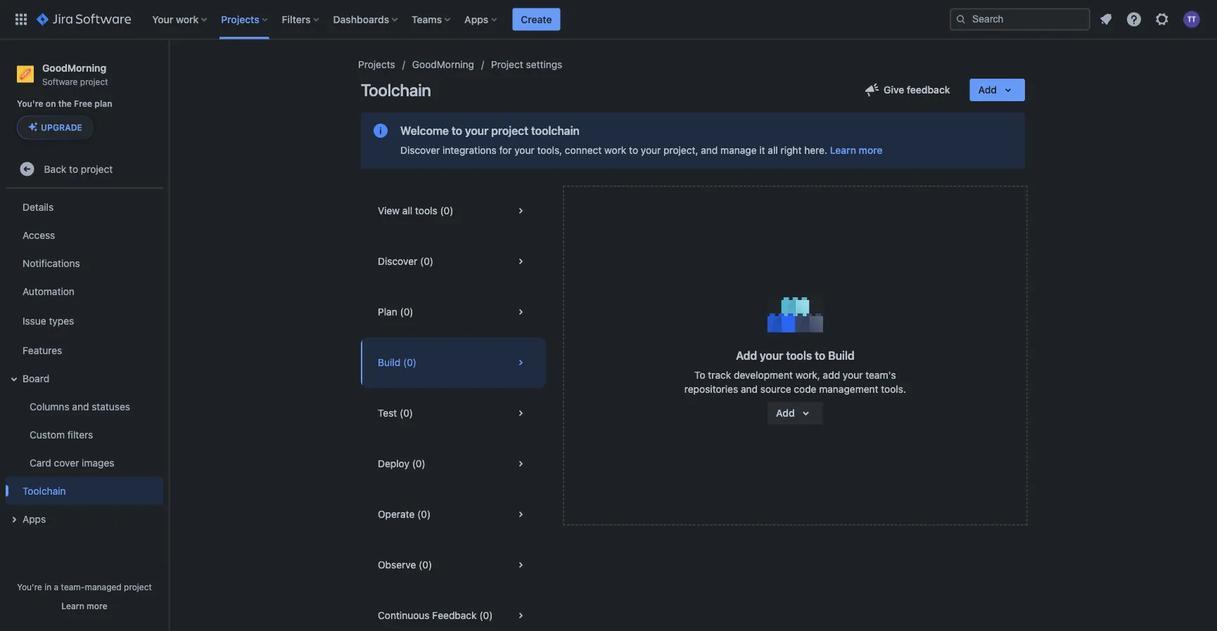 Task type: describe. For each thing, give the bounding box(es) containing it.
the
[[58, 99, 72, 109]]

access link
[[6, 221, 163, 249]]

apps inside button
[[23, 514, 46, 525]]

upgrade
[[41, 123, 82, 133]]

learn more
[[61, 602, 107, 612]]

board
[[23, 373, 49, 385]]

project
[[491, 59, 523, 70]]

goodmorning software project
[[42, 62, 108, 86]]

to inside "add your tools to build to track development work, add your team's repositories and source code management tools."
[[815, 349, 826, 363]]

(0) for discover (0)
[[420, 256, 434, 267]]

discover inside the welcome to your project toolchain discover integrations for your tools, connect work to your project, and manage it all right here. learn more
[[400, 145, 440, 156]]

add
[[823, 370, 840, 381]]

toolchain
[[531, 124, 580, 138]]

issue
[[23, 315, 46, 327]]

observe (0)
[[378, 560, 432, 571]]

filters button
[[278, 8, 325, 31]]

issue types
[[23, 315, 74, 327]]

to
[[695, 370, 706, 381]]

you're for you're on the free plan
[[17, 99, 43, 109]]

filters
[[67, 429, 93, 441]]

(0) right feedback
[[479, 610, 493, 622]]

test (0)
[[378, 408, 413, 419]]

Search field
[[950, 8, 1091, 31]]

access
[[23, 229, 55, 241]]

code
[[794, 384, 817, 396]]

board button
[[6, 365, 163, 393]]

plan (0)
[[378, 306, 414, 318]]

types
[[49, 315, 74, 327]]

custom filters
[[30, 429, 93, 441]]

in
[[45, 583, 52, 593]]

project right 'managed'
[[124, 583, 152, 593]]

build (0)
[[378, 357, 417, 369]]

issue types link
[[6, 306, 163, 337]]

columns and statuses link
[[14, 393, 163, 421]]

expand image for board
[[6, 371, 23, 388]]

welcome to your project toolchain discover integrations for your tools, connect work to your project, and manage it all right here. learn more
[[400, 124, 883, 156]]

tools.
[[881, 384, 906, 396]]

track
[[708, 370, 731, 381]]

add button
[[970, 79, 1025, 101]]

upgrade button
[[18, 116, 93, 139]]

filters
[[282, 13, 311, 25]]

a
[[54, 583, 59, 593]]

learn inside the welcome to your project toolchain discover integrations for your tools, connect work to your project, and manage it all right here. learn more
[[830, 145, 856, 156]]

operate (0)
[[378, 509, 431, 521]]

you're for you're in a team-managed project
[[17, 583, 42, 593]]

discover (0)
[[378, 256, 434, 267]]

team-
[[61, 583, 85, 593]]

add button
[[768, 403, 823, 425]]

discover (0) button
[[361, 236, 546, 287]]

card cover images
[[30, 457, 114, 469]]

sidebar navigation image
[[153, 56, 184, 84]]

add your tools to build to track development work, add your team's repositories and source code management tools.
[[685, 349, 906, 396]]

integrations
[[443, 145, 497, 156]]

test
[[378, 408, 397, 419]]

columns and statuses
[[30, 401, 130, 413]]

deploy (0)
[[378, 458, 426, 470]]

apps button
[[6, 506, 163, 534]]

continuous feedback (0) button
[[361, 591, 546, 632]]

dashboards
[[333, 13, 389, 25]]

your work button
[[148, 8, 213, 31]]

plan (0) button
[[361, 287, 546, 338]]

card cover images link
[[14, 449, 163, 477]]

observe
[[378, 560, 416, 571]]

team's
[[866, 370, 896, 381]]

welcome
[[400, 124, 449, 138]]

right
[[781, 145, 802, 156]]

toolchain link
[[6, 477, 163, 506]]

build (0) button
[[361, 338, 546, 388]]

add for add popup button
[[979, 84, 997, 96]]

(0) for deploy (0)
[[412, 458, 426, 470]]

0 vertical spatial toolchain
[[361, 80, 431, 100]]

and inside "add your tools to build to track development work, add your team's repositories and source code management tools."
[[741, 384, 758, 396]]

build inside build (0) button
[[378, 357, 401, 369]]

view
[[378, 205, 400, 217]]

your up integrations
[[465, 124, 489, 138]]

manage
[[721, 145, 757, 156]]

and inside the welcome to your project toolchain discover integrations for your tools, connect work to your project, and manage it all right here. learn more
[[701, 145, 718, 156]]

on
[[46, 99, 56, 109]]

projects button
[[217, 8, 274, 31]]

(0) up discover (0) button
[[440, 205, 454, 217]]

1 horizontal spatial learn more button
[[830, 144, 883, 158]]

apps inside popup button
[[465, 13, 489, 25]]

toolchain inside toolchain 'link'
[[23, 486, 66, 497]]

projects for projects popup button
[[221, 13, 259, 25]]

goodmorning for goodmorning
[[412, 59, 474, 70]]

primary element
[[8, 0, 950, 39]]

custom filters link
[[14, 421, 163, 449]]

back to project
[[44, 163, 113, 175]]

all inside button
[[402, 205, 413, 217]]

search image
[[956, 14, 967, 25]]

learn inside button
[[61, 602, 84, 612]]

(0) for test (0)
[[400, 408, 413, 419]]

continuous
[[378, 610, 430, 622]]

projects link
[[358, 56, 395, 73]]

repositories
[[685, 384, 738, 396]]

apps button
[[460, 8, 503, 31]]

(0) for operate (0)
[[417, 509, 431, 521]]

details
[[23, 201, 54, 213]]

(0) for build (0)
[[403, 357, 417, 369]]

(0) for observe (0)
[[419, 560, 432, 571]]

give
[[884, 84, 905, 96]]

columns
[[30, 401, 69, 413]]



Task type: locate. For each thing, give the bounding box(es) containing it.
all
[[768, 145, 778, 156], [402, 205, 413, 217]]

you're
[[17, 99, 43, 109], [17, 583, 42, 593]]

operate (0) button
[[361, 490, 546, 540]]

banner containing your work
[[0, 0, 1217, 39]]

1 horizontal spatial work
[[605, 145, 627, 156]]

0 horizontal spatial add
[[736, 349, 757, 363]]

0 vertical spatial expand image
[[6, 371, 23, 388]]

goodmorning inside the goodmorning software project
[[42, 62, 106, 74]]

you're left on
[[17, 99, 43, 109]]

project up for
[[491, 124, 529, 138]]

0 horizontal spatial apps
[[23, 514, 46, 525]]

here.
[[805, 145, 828, 156]]

to
[[452, 124, 462, 138], [629, 145, 638, 156], [69, 163, 78, 175], [815, 349, 826, 363]]

features
[[23, 345, 62, 356]]

tools,
[[537, 145, 562, 156]]

add
[[979, 84, 997, 96], [736, 349, 757, 363], [776, 408, 795, 419]]

2 you're from the top
[[17, 583, 42, 593]]

your
[[152, 13, 173, 25]]

more inside the welcome to your project toolchain discover integrations for your tools, connect work to your project, and manage it all right here. learn more
[[859, 145, 883, 156]]

goodmorning down 'teams' dropdown button
[[412, 59, 474, 70]]

expand image inside apps button
[[6, 512, 23, 529]]

group
[[3, 189, 163, 538]]

development
[[734, 370, 793, 381]]

toolchain down projects link
[[361, 80, 431, 100]]

build inside "add your tools to build to track development work, add your team's repositories and source code management tools."
[[828, 349, 855, 363]]

1 horizontal spatial goodmorning
[[412, 59, 474, 70]]

tools inside "add your tools to build to track development work, add your team's repositories and source code management tools."
[[786, 349, 812, 363]]

it
[[760, 145, 765, 156]]

work inside the welcome to your project toolchain discover integrations for your tools, connect work to your project, and manage it all right here. learn more
[[605, 145, 627, 156]]

project up plan
[[80, 77, 108, 86]]

and up filters
[[72, 401, 89, 413]]

(0) down the view all tools (0)
[[420, 256, 434, 267]]

1 vertical spatial more
[[87, 602, 107, 612]]

(0) right test
[[400, 408, 413, 419]]

project up the details link
[[81, 163, 113, 175]]

cover
[[54, 457, 79, 469]]

1 vertical spatial discover
[[378, 256, 417, 267]]

1 vertical spatial all
[[402, 205, 413, 217]]

you're left 'in'
[[17, 583, 42, 593]]

back to project link
[[6, 155, 163, 183]]

0 horizontal spatial goodmorning
[[42, 62, 106, 74]]

automation link
[[6, 278, 163, 306]]

feedback
[[907, 84, 950, 96]]

to up add
[[815, 349, 826, 363]]

1 vertical spatial projects
[[358, 59, 395, 70]]

1 vertical spatial you're
[[17, 583, 42, 593]]

your right for
[[515, 145, 535, 156]]

management
[[819, 384, 879, 396]]

0 vertical spatial you're
[[17, 99, 43, 109]]

projects down 'dashboards' popup button
[[358, 59, 395, 70]]

more inside button
[[87, 602, 107, 612]]

more right here.
[[859, 145, 883, 156]]

1 vertical spatial add
[[736, 349, 757, 363]]

projects inside popup button
[[221, 13, 259, 25]]

(0) right plan
[[400, 306, 414, 318]]

1 horizontal spatial add
[[776, 408, 795, 419]]

more down 'managed'
[[87, 602, 107, 612]]

plan
[[95, 99, 112, 109]]

(0) inside "button"
[[417, 509, 431, 521]]

apps down card
[[23, 514, 46, 525]]

1 vertical spatial and
[[741, 384, 758, 396]]

goodmorning for goodmorning software project
[[42, 62, 106, 74]]

images
[[82, 457, 114, 469]]

build up add
[[828, 349, 855, 363]]

you're on the free plan
[[17, 99, 112, 109]]

discover down welcome
[[400, 145, 440, 156]]

0 horizontal spatial build
[[378, 357, 401, 369]]

your work
[[152, 13, 199, 25]]

0 vertical spatial projects
[[221, 13, 259, 25]]

notifications link
[[6, 249, 163, 278]]

work
[[176, 13, 199, 25], [605, 145, 627, 156]]

view all tools (0) button
[[361, 186, 546, 236]]

all inside the welcome to your project toolchain discover integrations for your tools, connect work to your project, and manage it all right here. learn more
[[768, 145, 778, 156]]

1 vertical spatial learn
[[61, 602, 84, 612]]

and down development
[[741, 384, 758, 396]]

1 horizontal spatial toolchain
[[361, 80, 431, 100]]

2 vertical spatial and
[[72, 401, 89, 413]]

1 horizontal spatial all
[[768, 145, 778, 156]]

source
[[761, 384, 791, 396]]

teams
[[412, 13, 442, 25]]

project inside the goodmorning software project
[[80, 77, 108, 86]]

0 vertical spatial learn more button
[[830, 144, 883, 158]]

and right project,
[[701, 145, 718, 156]]

build down plan
[[378, 357, 401, 369]]

settings image
[[1154, 11, 1171, 28]]

0 horizontal spatial and
[[72, 401, 89, 413]]

goodmorning link
[[412, 56, 474, 73]]

tools inside button
[[415, 205, 438, 217]]

(0) right operate
[[417, 509, 431, 521]]

expand image inside board button
[[6, 371, 23, 388]]

project inside the welcome to your project toolchain discover integrations for your tools, connect work to your project, and manage it all right here. learn more
[[491, 124, 529, 138]]

feedback
[[432, 610, 477, 622]]

discover
[[400, 145, 440, 156], [378, 256, 417, 267]]

help image
[[1126, 11, 1143, 28]]

notifications
[[23, 258, 80, 269]]

to up integrations
[[452, 124, 462, 138]]

projects
[[221, 13, 259, 25], [358, 59, 395, 70]]

details link
[[6, 193, 163, 221]]

add down source
[[776, 408, 795, 419]]

expand image for apps
[[6, 512, 23, 529]]

tools up work, in the right of the page
[[786, 349, 812, 363]]

your up the management
[[843, 370, 863, 381]]

statuses
[[92, 401, 130, 413]]

for
[[499, 145, 512, 156]]

1 horizontal spatial apps
[[465, 13, 489, 25]]

2 expand image from the top
[[6, 512, 23, 529]]

add inside add dropdown button
[[776, 408, 795, 419]]

0 horizontal spatial all
[[402, 205, 413, 217]]

0 vertical spatial learn
[[830, 145, 856, 156]]

0 horizontal spatial learn
[[61, 602, 84, 612]]

automation
[[23, 286, 75, 297]]

and
[[701, 145, 718, 156], [741, 384, 758, 396], [72, 401, 89, 413]]

card
[[30, 457, 51, 469]]

0 horizontal spatial tools
[[415, 205, 438, 217]]

your up development
[[760, 349, 784, 363]]

1 vertical spatial tools
[[786, 349, 812, 363]]

to right back
[[69, 163, 78, 175]]

learn down team-
[[61, 602, 84, 612]]

1 horizontal spatial more
[[859, 145, 883, 156]]

continuous feedback (0)
[[378, 610, 493, 622]]

2 horizontal spatial add
[[979, 84, 997, 96]]

toolchain
[[361, 80, 431, 100], [23, 486, 66, 497]]

(0) right the deploy
[[412, 458, 426, 470]]

deploy
[[378, 458, 410, 470]]

1 vertical spatial work
[[605, 145, 627, 156]]

1 vertical spatial toolchain
[[23, 486, 66, 497]]

1 expand image from the top
[[6, 371, 23, 388]]

work right connect
[[605, 145, 627, 156]]

discover inside button
[[378, 256, 417, 267]]

tools
[[415, 205, 438, 217], [786, 349, 812, 363]]

software
[[42, 77, 78, 86]]

learn more button right here.
[[830, 144, 883, 158]]

1 vertical spatial learn more button
[[61, 601, 107, 612]]

(0) for plan (0)
[[400, 306, 414, 318]]

you're in a team-managed project
[[17, 583, 152, 593]]

0 horizontal spatial toolchain
[[23, 486, 66, 497]]

0 horizontal spatial more
[[87, 602, 107, 612]]

your left project,
[[641, 145, 661, 156]]

work inside dropdown button
[[176, 13, 199, 25]]

work right the your on the left of page
[[176, 13, 199, 25]]

apps right 'teams' dropdown button
[[465, 13, 489, 25]]

to left project,
[[629, 145, 638, 156]]

project settings link
[[491, 56, 563, 73]]

project settings
[[491, 59, 563, 70]]

all right it
[[768, 145, 778, 156]]

1 horizontal spatial projects
[[358, 59, 395, 70]]

create button
[[513, 8, 561, 31]]

0 vertical spatial tools
[[415, 205, 438, 217]]

all right view
[[402, 205, 413, 217]]

dashboards button
[[329, 8, 403, 31]]

1 vertical spatial expand image
[[6, 512, 23, 529]]

learn right here.
[[830, 145, 856, 156]]

0 vertical spatial apps
[[465, 13, 489, 25]]

2 vertical spatial add
[[776, 408, 795, 419]]

notifications image
[[1098, 11, 1115, 28]]

1 you're from the top
[[17, 99, 43, 109]]

jira software image
[[37, 11, 131, 28], [37, 11, 131, 28]]

settings
[[526, 59, 563, 70]]

add inside "add your tools to build to track development work, add your team's repositories and source code management tools."
[[736, 349, 757, 363]]

expand image
[[6, 371, 23, 388], [6, 512, 23, 529]]

goodmorning
[[412, 59, 474, 70], [42, 62, 106, 74]]

0 vertical spatial all
[[768, 145, 778, 156]]

0 vertical spatial work
[[176, 13, 199, 25]]

1 horizontal spatial and
[[701, 145, 718, 156]]

0 horizontal spatial work
[[176, 13, 199, 25]]

connect
[[565, 145, 602, 156]]

appswitcher icon image
[[13, 11, 30, 28]]

2 horizontal spatial and
[[741, 384, 758, 396]]

projects left filters
[[221, 13, 259, 25]]

0 horizontal spatial learn more button
[[61, 601, 107, 612]]

project
[[80, 77, 108, 86], [491, 124, 529, 138], [81, 163, 113, 175], [124, 583, 152, 593]]

tools for to
[[786, 349, 812, 363]]

free
[[74, 99, 92, 109]]

0 vertical spatial more
[[859, 145, 883, 156]]

plan
[[378, 306, 397, 318]]

back
[[44, 163, 66, 175]]

project,
[[664, 145, 698, 156]]

create
[[521, 13, 552, 25]]

toolchain down card
[[23, 486, 66, 497]]

tools for (0)
[[415, 205, 438, 217]]

group containing details
[[3, 189, 163, 538]]

your profile and settings image
[[1184, 11, 1201, 28]]

add right feedback
[[979, 84, 997, 96]]

tools right view
[[415, 205, 438, 217]]

learn more button down you're in a team-managed project
[[61, 601, 107, 612]]

1 vertical spatial apps
[[23, 514, 46, 525]]

0 horizontal spatial projects
[[221, 13, 259, 25]]

add up development
[[736, 349, 757, 363]]

(0) down plan (0)
[[403, 357, 417, 369]]

1 horizontal spatial tools
[[786, 349, 812, 363]]

0 vertical spatial add
[[979, 84, 997, 96]]

0 vertical spatial discover
[[400, 145, 440, 156]]

add for add dropdown button
[[776, 408, 795, 419]]

projects for projects link
[[358, 59, 395, 70]]

0 vertical spatial and
[[701, 145, 718, 156]]

custom
[[30, 429, 65, 441]]

give feedback button
[[856, 79, 959, 101]]

(0)
[[440, 205, 454, 217], [420, 256, 434, 267], [400, 306, 414, 318], [403, 357, 417, 369], [400, 408, 413, 419], [412, 458, 426, 470], [417, 509, 431, 521], [419, 560, 432, 571], [479, 610, 493, 622]]

your
[[465, 124, 489, 138], [515, 145, 535, 156], [641, 145, 661, 156], [760, 349, 784, 363], [843, 370, 863, 381]]

1 horizontal spatial build
[[828, 349, 855, 363]]

goodmorning up software
[[42, 62, 106, 74]]

add inside add popup button
[[979, 84, 997, 96]]

1 horizontal spatial learn
[[830, 145, 856, 156]]

banner
[[0, 0, 1217, 39]]

view all tools (0)
[[378, 205, 454, 217]]

operate
[[378, 509, 415, 521]]

observe (0) button
[[361, 540, 546, 591]]

(0) right observe
[[419, 560, 432, 571]]

apps
[[465, 13, 489, 25], [23, 514, 46, 525]]

discover up plan (0)
[[378, 256, 417, 267]]

teams button
[[408, 8, 456, 31]]

features link
[[6, 337, 163, 365]]



Task type: vqa. For each thing, say whether or not it's contained in the screenshot.
2nd 'You're'
yes



